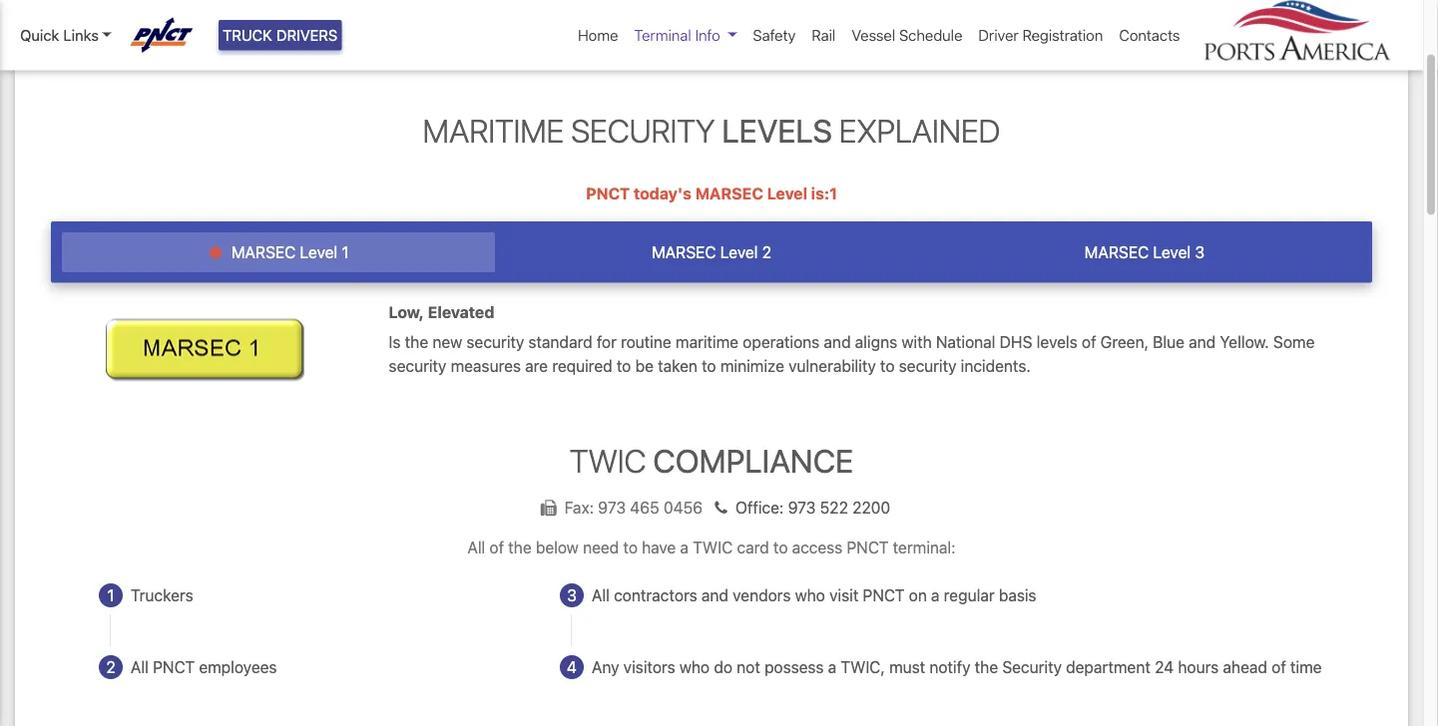 Task type: describe. For each thing, give the bounding box(es) containing it.
elevated
[[428, 303, 495, 322]]

visit
[[830, 586, 859, 605]]

0 horizontal spatial security
[[389, 356, 447, 375]]

marsec for marsec level 1
[[231, 243, 296, 262]]

safety link
[[745, 16, 804, 54]]

2 vertical spatial of
[[1272, 658, 1286, 677]]

0456
[[664, 499, 703, 518]]

rail link
[[804, 16, 844, 54]]

1 horizontal spatial security
[[571, 111, 715, 149]]

any visitors who do not possess a twic, must notify the security department 24 hours ahead of time
[[592, 658, 1322, 677]]

pnct today's marsec level is:1
[[586, 184, 837, 203]]

to down maritime
[[702, 356, 716, 375]]

465
[[630, 499, 660, 518]]

marsec level 1
[[227, 243, 349, 262]]

office:
[[736, 499, 784, 518]]

hours
[[1178, 658, 1219, 677]]

department
[[1066, 658, 1151, 677]]

to left have
[[623, 539, 638, 557]]

maritime
[[423, 111, 564, 149]]

quick links
[[20, 26, 99, 44]]

level for marsec level 2
[[720, 243, 758, 262]]

drivers
[[276, 26, 338, 44]]

fax: 973 465 0456
[[565, 499, 707, 518]]

0 vertical spatial a
[[680, 539, 689, 557]]

is the new security standard for routine maritime operations and aligns with national dhs levels of green, blue and yellow. some security measures are required to be taken to minimize vulnerability to security incidents.
[[389, 332, 1315, 375]]

1 horizontal spatial home link
[[570, 16, 626, 54]]

do
[[714, 658, 733, 677]]

1 inside marsec level 1 link
[[342, 243, 349, 262]]

today's
[[634, 184, 692, 203]]

0 vertical spatial twic
[[570, 442, 646, 480]]

driver
[[979, 26, 1019, 44]]

marsec for marsec level 3
[[1085, 243, 1149, 262]]

for
[[597, 332, 617, 351]]

schedule
[[899, 26, 963, 44]]

any
[[592, 658, 619, 677]]

3 inside tab list
[[1195, 243, 1205, 262]]

contractors
[[614, 586, 697, 605]]

explained
[[839, 111, 1001, 149]]

regular
[[944, 586, 995, 605]]

required
[[552, 356, 613, 375]]

2 vertical spatial the
[[975, 658, 998, 677]]

visitors
[[624, 658, 675, 677]]

compliance
[[653, 442, 854, 480]]

4
[[567, 658, 577, 677]]

0 horizontal spatial home link
[[31, 26, 74, 45]]

incidents.
[[961, 356, 1031, 375]]

maritime security levels explained
[[423, 111, 1001, 149]]

2 horizontal spatial and
[[1189, 332, 1216, 351]]

low, elevated
[[389, 303, 495, 322]]

contacts link
[[1111, 16, 1188, 54]]

the inside is the new security standard for routine maritime operations and aligns with national dhs levels of green, blue and yellow. some security measures are required to be taken to minimize vulnerability to security incidents.
[[405, 332, 428, 351]]

to right card
[[774, 539, 788, 557]]

minimize
[[721, 356, 784, 375]]

1 horizontal spatial and
[[824, 332, 851, 351]]

quick links link
[[20, 24, 112, 46]]

24
[[1155, 658, 1174, 677]]

terminal info link
[[626, 16, 745, 54]]

to left be
[[617, 356, 631, 375]]

level for marsec level 3
[[1153, 243, 1191, 262]]

registration
[[1023, 26, 1103, 44]]

info
[[695, 26, 720, 44]]

truck
[[223, 26, 272, 44]]

quick
[[20, 26, 59, 44]]

phone image
[[707, 501, 736, 517]]

to down aligns in the right top of the page
[[880, 356, 895, 375]]

terminal:
[[893, 539, 956, 557]]

driver registration link
[[971, 16, 1111, 54]]

2 home from the left
[[578, 26, 618, 44]]

maritime
[[676, 332, 739, 351]]

1 horizontal spatial security
[[467, 332, 524, 351]]

2200
[[853, 499, 891, 518]]

level for marsec level 1
[[300, 243, 338, 262]]

rail
[[812, 26, 836, 44]]

contacts
[[1119, 26, 1180, 44]]

measures
[[451, 356, 521, 375]]

is:1
[[811, 184, 837, 203]]

terminal info
[[634, 26, 720, 44]]

employees
[[199, 658, 277, 677]]

1 horizontal spatial twic
[[693, 539, 733, 557]]

blue
[[1153, 332, 1185, 351]]

vessel schedule
[[852, 26, 963, 44]]

office: 973 522 2200
[[736, 499, 891, 518]]

pnct left the on
[[863, 586, 905, 605]]

marsec level 2
[[652, 243, 772, 262]]

access
[[792, 539, 843, 557]]

973 for fax:
[[598, 499, 626, 518]]



Task type: locate. For each thing, give the bounding box(es) containing it.
0 vertical spatial all
[[467, 539, 485, 557]]

pnct
[[586, 184, 630, 203], [847, 539, 889, 557], [863, 586, 905, 605], [153, 658, 195, 677]]

are
[[525, 356, 548, 375]]

marsec level 1 link
[[62, 233, 495, 273]]

the right is at the top of the page
[[405, 332, 428, 351]]

who left do
[[680, 658, 710, 677]]

new
[[433, 332, 462, 351]]

0 horizontal spatial the
[[405, 332, 428, 351]]

1 horizontal spatial home
[[578, 26, 618, 44]]

all for all of the below need to have a twic card to access pnct terminal:
[[467, 539, 485, 557]]

1 horizontal spatial levels
[[1037, 332, 1078, 351]]

tab list containing marsec level 1
[[51, 222, 1373, 283]]

security
[[467, 332, 524, 351], [389, 356, 447, 375], [899, 356, 957, 375]]

0 horizontal spatial levels
[[722, 111, 832, 149]]

1 vertical spatial a
[[931, 586, 940, 605]]

0 vertical spatial the
[[405, 332, 428, 351]]

0 horizontal spatial 2
[[106, 658, 115, 677]]

1 horizontal spatial 973
[[788, 499, 816, 518]]

is
[[389, 332, 401, 351]]

a right the on
[[931, 586, 940, 605]]

level
[[767, 184, 807, 203], [300, 243, 338, 262], [720, 243, 758, 262], [1153, 243, 1191, 262]]

2 horizontal spatial a
[[931, 586, 940, 605]]

low,
[[389, 303, 424, 322]]

some
[[1274, 332, 1315, 351]]

2 vertical spatial all
[[131, 658, 149, 677]]

on
[[909, 586, 927, 605]]

1 973 from the left
[[598, 499, 626, 518]]

below
[[536, 539, 579, 557]]

terminal
[[634, 26, 691, 44]]

1 vertical spatial levels
[[1037, 332, 1078, 351]]

dhs
[[1000, 332, 1033, 351]]

of
[[1082, 332, 1097, 351], [490, 539, 504, 557], [1272, 658, 1286, 677]]

be
[[635, 356, 654, 375]]

a
[[680, 539, 689, 557], [931, 586, 940, 605], [828, 658, 837, 677]]

0 horizontal spatial home
[[31, 26, 74, 45]]

0 horizontal spatial of
[[490, 539, 504, 557]]

pnct down the 2200
[[847, 539, 889, 557]]

and left vendors
[[702, 586, 729, 605]]

and up vulnerability
[[824, 332, 851, 351]]

routine
[[621, 332, 672, 351]]

0 horizontal spatial security
[[95, 26, 154, 45]]

0 horizontal spatial twic
[[570, 442, 646, 480]]

2 horizontal spatial all
[[592, 586, 610, 605]]

1 horizontal spatial 1
[[342, 243, 349, 262]]

truckers
[[131, 586, 193, 605]]

all for all pnct employees
[[131, 658, 149, 677]]

1 horizontal spatial who
[[795, 586, 825, 605]]

522
[[820, 499, 848, 518]]

vendors
[[733, 586, 791, 605]]

0 vertical spatial 2
[[762, 243, 772, 262]]

vessel schedule link
[[844, 16, 971, 54]]

office: 973 522 2200 link
[[707, 499, 891, 518]]

2 horizontal spatial security
[[899, 356, 957, 375]]

twic,
[[841, 658, 885, 677]]

levels up 'is:1'
[[722, 111, 832, 149]]

who left visit
[[795, 586, 825, 605]]

notify
[[930, 658, 971, 677]]

2 down pnct today's marsec level is:1
[[762, 243, 772, 262]]

security down is at the top of the page
[[389, 356, 447, 375]]

truck drivers link
[[219, 20, 342, 50]]

tab list
[[51, 222, 1373, 283]]

home
[[31, 26, 74, 45], [578, 26, 618, 44]]

aligns
[[855, 332, 898, 351]]

1 vertical spatial twic
[[693, 539, 733, 557]]

twic up fax: 973 465 0456
[[570, 442, 646, 480]]

973 left 522
[[788, 499, 816, 518]]

who
[[795, 586, 825, 605], [680, 658, 710, 677]]

of left below
[[490, 539, 504, 557]]

a left twic,
[[828, 658, 837, 677]]

973 right fax: on the left bottom of page
[[598, 499, 626, 518]]

security down basis
[[1002, 658, 1062, 677]]

with
[[902, 332, 932, 351]]

all contractors and vendors who visit pnct on a regular basis
[[592, 586, 1037, 605]]

of inside is the new security standard for routine maritime operations and aligns with national dhs levels of green, blue and yellow. some security measures are required to be taken to minimize vulnerability to security incidents.
[[1082, 332, 1097, 351]]

0 vertical spatial 1
[[342, 243, 349, 262]]

operations
[[743, 332, 820, 351]]

1 horizontal spatial 2
[[762, 243, 772, 262]]

all left below
[[467, 539, 485, 557]]

0 vertical spatial of
[[1082, 332, 1097, 351]]

marsec level 3
[[1085, 243, 1205, 262]]

safety
[[753, 26, 796, 44]]

973 for office:
[[788, 499, 816, 518]]

1 vertical spatial security
[[571, 111, 715, 149]]

marsec for marsec level 2
[[652, 243, 716, 262]]

driver registration
[[979, 26, 1103, 44]]

the left below
[[508, 539, 532, 557]]

1 horizontal spatial all
[[467, 539, 485, 557]]

marsec inside "link"
[[652, 243, 716, 262]]

card
[[737, 539, 769, 557]]

have
[[642, 539, 676, 557]]

1 vertical spatial the
[[508, 539, 532, 557]]

0 vertical spatial levels
[[722, 111, 832, 149]]

security
[[95, 26, 154, 45], [571, 111, 715, 149], [1002, 658, 1062, 677]]

level inside marsec level 2 "link"
[[720, 243, 758, 262]]

levels
[[722, 111, 832, 149], [1037, 332, 1078, 351]]

a right have
[[680, 539, 689, 557]]

pnct left today's
[[586, 184, 630, 203]]

yellow.
[[1220, 332, 1269, 351]]

pnct left employees
[[153, 658, 195, 677]]

0 horizontal spatial 1
[[107, 586, 114, 605]]

fax:
[[565, 499, 594, 518]]

truck drivers
[[223, 26, 338, 44]]

vessel
[[852, 26, 896, 44]]

levels right dhs on the right of the page
[[1037, 332, 1078, 351]]

marsec
[[696, 184, 764, 203], [231, 243, 296, 262], [652, 243, 716, 262], [1085, 243, 1149, 262]]

0 horizontal spatial a
[[680, 539, 689, 557]]

2 left all pnct employees
[[106, 658, 115, 677]]

0 horizontal spatial 973
[[598, 499, 626, 518]]

2 inside "link"
[[762, 243, 772, 262]]

0 horizontal spatial all
[[131, 658, 149, 677]]

1 vertical spatial of
[[490, 539, 504, 557]]

0 horizontal spatial who
[[680, 658, 710, 677]]

0 vertical spatial security
[[95, 26, 154, 45]]

taken
[[658, 356, 698, 375]]

1 vertical spatial 3
[[567, 586, 577, 605]]

1 horizontal spatial of
[[1082, 332, 1097, 351]]

ahead
[[1223, 658, 1268, 677]]

1 home from the left
[[31, 26, 74, 45]]

basis
[[999, 586, 1037, 605]]

security up today's
[[571, 111, 715, 149]]

level inside marsec level 3 link
[[1153, 243, 1191, 262]]

vulnerability
[[789, 356, 876, 375]]

all down truckers
[[131, 658, 149, 677]]

0 vertical spatial who
[[795, 586, 825, 605]]

home link
[[570, 16, 626, 54], [31, 26, 74, 45]]

not
[[737, 658, 760, 677]]

security down with
[[899, 356, 957, 375]]

1 horizontal spatial 3
[[1195, 243, 1205, 262]]

security right quick
[[95, 26, 154, 45]]

twic left card
[[693, 539, 733, 557]]

1 vertical spatial all
[[592, 586, 610, 605]]

0 horizontal spatial and
[[702, 586, 729, 605]]

2 horizontal spatial security
[[1002, 658, 1062, 677]]

1 vertical spatial 1
[[107, 586, 114, 605]]

2 973 from the left
[[788, 499, 816, 518]]

must
[[889, 658, 925, 677]]

all for all contractors and vendors who visit pnct on a regular basis
[[592, 586, 610, 605]]

all down need
[[592, 586, 610, 605]]

2 horizontal spatial of
[[1272, 658, 1286, 677]]

links
[[63, 26, 99, 44]]

2 vertical spatial a
[[828, 658, 837, 677]]

level inside marsec level 1 link
[[300, 243, 338, 262]]

1
[[342, 243, 349, 262], [107, 586, 114, 605]]

2 horizontal spatial the
[[975, 658, 998, 677]]

1 vertical spatial who
[[680, 658, 710, 677]]

national
[[936, 332, 996, 351]]

all of the below need to have a twic card to access pnct terminal:
[[467, 539, 956, 557]]

all
[[467, 539, 485, 557], [592, 586, 610, 605], [131, 658, 149, 677]]

all pnct employees
[[131, 658, 277, 677]]

to
[[617, 356, 631, 375], [702, 356, 716, 375], [880, 356, 895, 375], [623, 539, 638, 557], [774, 539, 788, 557]]

marsec level 3 link
[[928, 233, 1361, 273]]

standard
[[529, 332, 593, 351]]

the right notify
[[975, 658, 998, 677]]

0 horizontal spatial 3
[[567, 586, 577, 605]]

2 vertical spatial security
[[1002, 658, 1062, 677]]

time
[[1291, 658, 1322, 677]]

0 vertical spatial 3
[[1195, 243, 1205, 262]]

1 horizontal spatial a
[[828, 658, 837, 677]]

1 vertical spatial 2
[[106, 658, 115, 677]]

levels inside is the new security standard for routine maritime operations and aligns with national dhs levels of green, blue and yellow. some security measures are required to be taken to minimize vulnerability to security incidents.
[[1037, 332, 1078, 351]]

twic compliance
[[570, 442, 854, 480]]

need
[[583, 539, 619, 557]]

1 horizontal spatial the
[[508, 539, 532, 557]]

possess
[[765, 658, 824, 677]]

of left time
[[1272, 658, 1286, 677]]

and right blue
[[1189, 332, 1216, 351]]

of left green,
[[1082, 332, 1097, 351]]

marsec level 2 link
[[495, 233, 928, 273]]

security up measures
[[467, 332, 524, 351]]

green,
[[1101, 332, 1149, 351]]



Task type: vqa. For each thing, say whether or not it's contained in the screenshot.
Trucker
no



